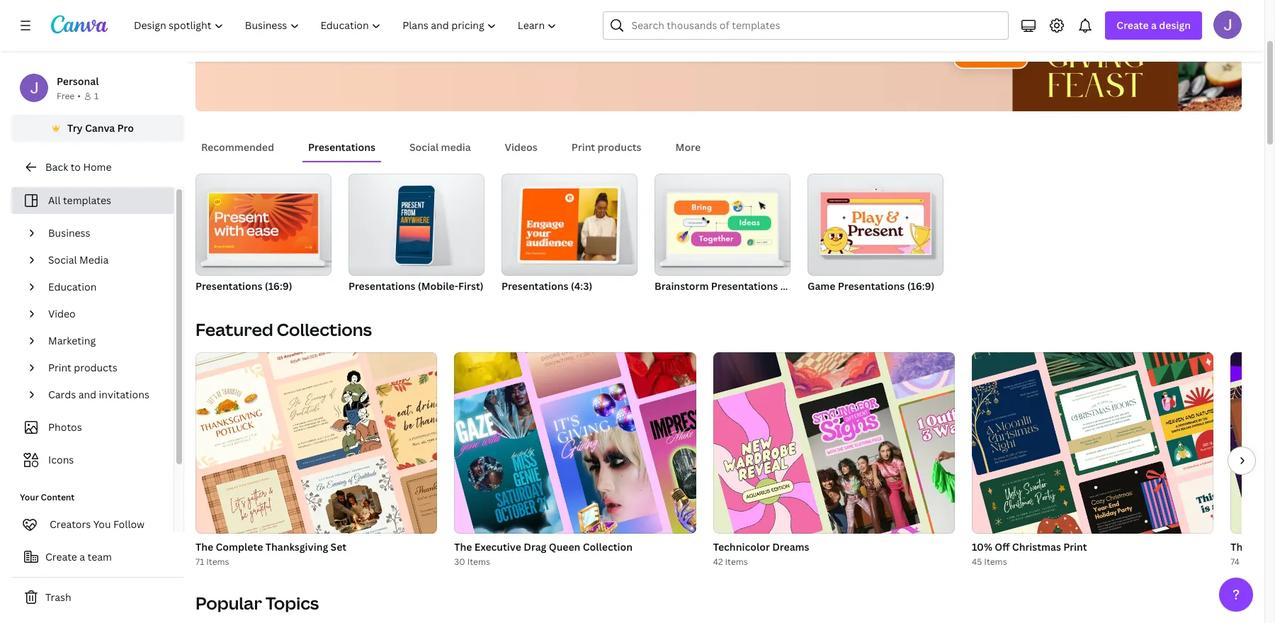 Task type: vqa. For each thing, say whether or not it's contained in the screenshot.
Baseball
no



Task type: describe. For each thing, give the bounding box(es) containing it.
(16:9) inside "link"
[[265, 279, 292, 293]]

the complete thanksgiving set link
[[196, 539, 438, 555]]

pro
[[117, 121, 134, 135]]

(4:3)
[[571, 279, 593, 293]]

items inside the executive drag queen collection 30 items
[[468, 556, 491, 568]]

set
[[331, 540, 347, 554]]

more
[[676, 140, 701, 154]]

celebrate
[[230, 35, 277, 49]]

1
[[94, 90, 99, 102]]

jacob simon image
[[1214, 11, 1243, 39]]

items inside the hallo 74 items
[[1243, 556, 1266, 568]]

71
[[196, 556, 204, 568]]

print products link
[[43, 354, 165, 381]]

featured collections
[[196, 318, 372, 341]]

top level navigation element
[[125, 11, 570, 40]]

home
[[83, 160, 112, 174]]

trash
[[45, 590, 71, 604]]

items inside the complete thanksgiving set 71 items
[[206, 556, 229, 568]]

print products button
[[566, 134, 648, 161]]

social for social media
[[48, 253, 77, 267]]

you
[[93, 517, 111, 531]]

media
[[441, 140, 471, 154]]

creators
[[50, 517, 91, 531]]

game presentation (16:9) image inside the game presentations (16:9) link
[[821, 192, 931, 254]]

drag
[[524, 540, 547, 554]]

print products for print products button at the top of the page
[[572, 140, 642, 154]]

a for design
[[1152, 18, 1157, 32]]

presentation (mobile-first) image inside presentations (mobile-first) link
[[396, 192, 435, 257]]

to
[[71, 160, 81, 174]]

collections
[[277, 318, 372, 341]]

10% off christmas print 45 items
[[973, 540, 1088, 568]]

create a design
[[1117, 18, 1192, 32]]

technicolor
[[714, 540, 770, 554]]

featured
[[196, 318, 273, 341]]

create a team
[[45, 550, 112, 564]]

items inside 10% off christmas print 45 items
[[985, 556, 1008, 568]]

technicolor dreams link
[[714, 539, 955, 555]]

social media
[[48, 253, 109, 267]]

game presentations (16:9)
[[808, 279, 935, 293]]

print products for 'print products' link
[[48, 361, 117, 374]]

templates
[[63, 194, 111, 207]]

content
[[41, 491, 75, 503]]

back to home link
[[11, 153, 184, 181]]

try canva pro button
[[11, 115, 184, 142]]

(16:9) for brainstorm presentations (16:9)
[[781, 279, 808, 293]]

social media button
[[404, 134, 477, 161]]

brainstorm
[[655, 279, 709, 293]]

the for the complete thanksgiving set
[[196, 540, 214, 554]]

topics
[[266, 591, 319, 615]]

follow
[[113, 517, 145, 531]]

business link
[[43, 220, 165, 247]]

marketing link
[[43, 327, 165, 354]]

print for print products button at the top of the page
[[572, 140, 596, 154]]

print for 'print products' link
[[48, 361, 71, 374]]

team
[[88, 550, 112, 564]]

(mobile-
[[418, 279, 459, 293]]

the for the executive drag queen collection
[[455, 540, 472, 554]]

cards and invitations
[[48, 388, 149, 401]]

the hallo link
[[1231, 539, 1276, 555]]

create for create a team
[[45, 550, 77, 564]]

the hallo 74 items
[[1231, 540, 1276, 568]]

30
[[455, 556, 466, 568]]

your
[[20, 491, 39, 503]]

photos
[[48, 420, 82, 434]]

photos link
[[20, 414, 165, 441]]

presentations (4:3)
[[502, 279, 593, 293]]

try
[[67, 121, 83, 135]]

queen
[[549, 540, 581, 554]]

a for team
[[80, 550, 85, 564]]

free •
[[57, 90, 81, 102]]

education link
[[43, 274, 165, 301]]

recommended button
[[196, 134, 280, 161]]

technicolor dreams 42 items
[[714, 540, 810, 568]]

videos
[[505, 140, 538, 154]]

presentations for presentations (16:9)
[[196, 279, 263, 293]]



Task type: locate. For each thing, give the bounding box(es) containing it.
10% off christmas print link
[[973, 539, 1214, 555]]

the up '74'
[[1231, 540, 1249, 554]]

a inside button
[[80, 550, 85, 564]]

1 items from the left
[[206, 556, 229, 568]]

the inside the hallo 74 items
[[1231, 540, 1249, 554]]

celebrate and create
[[230, 35, 331, 49]]

your content
[[20, 491, 75, 503]]

christmas
[[1013, 540, 1062, 554]]

a left design
[[1152, 18, 1157, 32]]

presentations for presentations (4:3)
[[502, 279, 569, 293]]

game
[[808, 279, 836, 293]]

a left team
[[80, 550, 85, 564]]

hallo
[[1252, 540, 1276, 554]]

presentation (4:3) image inside presentations (4:3) link
[[520, 188, 618, 261]]

2 horizontal spatial (16:9)
[[908, 279, 935, 293]]

cards
[[48, 388, 76, 401]]

3 the from the left
[[1231, 540, 1249, 554]]

social down business
[[48, 253, 77, 267]]

0 vertical spatial social
[[410, 140, 439, 154]]

0 horizontal spatial products
[[74, 361, 117, 374]]

3 (16:9) from the left
[[908, 279, 935, 293]]

products
[[598, 140, 642, 154], [74, 361, 117, 374]]

products for 'print products' link
[[74, 361, 117, 374]]

create inside create a design dropdown button
[[1117, 18, 1150, 32]]

presentations (mobile-first)
[[349, 279, 484, 293]]

presentations for presentations (mobile-first)
[[349, 279, 416, 293]]

products up the cards and invitations
[[74, 361, 117, 374]]

•
[[77, 90, 81, 102]]

1 vertical spatial social
[[48, 253, 77, 267]]

the complete thanksgiving set 71 items
[[196, 540, 347, 568]]

2 items from the left
[[468, 556, 491, 568]]

social left the media
[[410, 140, 439, 154]]

design your thanksgiving image
[[902, 0, 1243, 111]]

create a team button
[[11, 543, 184, 571]]

brainstorm presentations (16:9)
[[655, 279, 808, 293]]

trash link
[[11, 583, 184, 612]]

more button
[[670, 134, 707, 161]]

social media
[[410, 140, 471, 154]]

42
[[714, 556, 723, 568]]

brainstorm presentation (16:9) image
[[655, 174, 791, 276], [668, 194, 778, 254]]

presentation (4:3) image
[[502, 174, 638, 276], [520, 188, 618, 261]]

game presentation (16:9) image
[[808, 174, 944, 276], [821, 192, 931, 254]]

(16:9)
[[265, 279, 292, 293], [781, 279, 808, 293], [908, 279, 935, 293]]

1 horizontal spatial the
[[455, 540, 472, 554]]

presentations (16:9)
[[196, 279, 292, 293]]

game presentations (16:9) link
[[808, 174, 944, 296]]

and for cards
[[78, 388, 96, 401]]

1 vertical spatial create
[[45, 550, 77, 564]]

the for the hallo
[[1231, 540, 1249, 554]]

items right 71
[[206, 556, 229, 568]]

a
[[1152, 18, 1157, 32], [80, 550, 85, 564]]

create
[[300, 35, 331, 49]]

products inside button
[[598, 140, 642, 154]]

social inside 'button'
[[410, 140, 439, 154]]

0 horizontal spatial a
[[80, 550, 85, 564]]

2 (16:9) from the left
[[781, 279, 808, 293]]

1 vertical spatial a
[[80, 550, 85, 564]]

0 horizontal spatial and
[[78, 388, 96, 401]]

all
[[48, 194, 61, 207]]

create down creators
[[45, 550, 77, 564]]

business
[[48, 226, 90, 240]]

cards and invitations link
[[43, 381, 165, 408]]

video
[[48, 307, 76, 320]]

canva
[[85, 121, 115, 135]]

media
[[79, 253, 109, 267]]

icons
[[48, 453, 74, 466]]

print right videos
[[572, 140, 596, 154]]

0 horizontal spatial print products
[[48, 361, 117, 374]]

education
[[48, 280, 97, 293]]

social
[[410, 140, 439, 154], [48, 253, 77, 267]]

items down "technicolor"
[[725, 556, 748, 568]]

items down the hallo link
[[1243, 556, 1266, 568]]

2 horizontal spatial the
[[1231, 540, 1249, 554]]

presentation (mobile-first) image
[[349, 174, 485, 276], [396, 192, 435, 257]]

invitations
[[99, 388, 149, 401]]

marketing
[[48, 334, 96, 347]]

2 the from the left
[[455, 540, 472, 554]]

creators you follow
[[50, 517, 145, 531]]

first)
[[459, 279, 484, 293]]

the executive drag queen collection 30 items
[[455, 540, 633, 568]]

back
[[45, 160, 68, 174]]

print inside button
[[572, 140, 596, 154]]

1 vertical spatial print
[[48, 361, 71, 374]]

complete
[[216, 540, 263, 554]]

45
[[973, 556, 983, 568]]

Search search field
[[632, 12, 1000, 39]]

items down off
[[985, 556, 1008, 568]]

0 vertical spatial print products
[[572, 140, 642, 154]]

3 items from the left
[[725, 556, 748, 568]]

presentations (4:3) link
[[502, 174, 638, 296]]

recommended
[[201, 140, 274, 154]]

1 vertical spatial and
[[78, 388, 96, 401]]

dreams
[[773, 540, 810, 554]]

0 vertical spatial print
[[572, 140, 596, 154]]

try canva pro
[[67, 121, 134, 135]]

celebrate and create link
[[218, 28, 342, 57]]

the up 30
[[455, 540, 472, 554]]

1 horizontal spatial (16:9)
[[781, 279, 808, 293]]

None search field
[[604, 11, 1010, 40]]

presentations (mobile-first) link
[[349, 174, 485, 296]]

1 horizontal spatial a
[[1152, 18, 1157, 32]]

2 horizontal spatial print
[[1064, 540, 1088, 554]]

0 vertical spatial a
[[1152, 18, 1157, 32]]

design
[[1160, 18, 1192, 32]]

1 horizontal spatial print products
[[572, 140, 642, 154]]

videos button
[[499, 134, 544, 161]]

0 horizontal spatial print
[[48, 361, 71, 374]]

create for create a design
[[1117, 18, 1150, 32]]

1 (16:9) from the left
[[265, 279, 292, 293]]

print products inside button
[[572, 140, 642, 154]]

and right cards
[[78, 388, 96, 401]]

1 horizontal spatial print
[[572, 140, 596, 154]]

2 vertical spatial print
[[1064, 540, 1088, 554]]

create left design
[[1117, 18, 1150, 32]]

create inside create a team button
[[45, 550, 77, 564]]

0 vertical spatial products
[[598, 140, 642, 154]]

social media link
[[43, 247, 165, 274]]

74
[[1231, 556, 1241, 568]]

all templates
[[48, 194, 111, 207]]

1 horizontal spatial create
[[1117, 18, 1150, 32]]

1 vertical spatial products
[[74, 361, 117, 374]]

0 vertical spatial create
[[1117, 18, 1150, 32]]

create a design button
[[1106, 11, 1203, 40]]

the inside the complete thanksgiving set 71 items
[[196, 540, 214, 554]]

items right 30
[[468, 556, 491, 568]]

personal
[[57, 74, 99, 88]]

presentations inside "link"
[[196, 279, 263, 293]]

0 horizontal spatial create
[[45, 550, 77, 564]]

print inside 10% off christmas print 45 items
[[1064, 540, 1088, 554]]

products left more
[[598, 140, 642, 154]]

popular
[[196, 591, 262, 615]]

4 items from the left
[[985, 556, 1008, 568]]

print
[[572, 140, 596, 154], [48, 361, 71, 374], [1064, 540, 1088, 554]]

and left create
[[279, 35, 298, 49]]

1 horizontal spatial social
[[410, 140, 439, 154]]

0 horizontal spatial (16:9)
[[265, 279, 292, 293]]

print up cards
[[48, 361, 71, 374]]

1 horizontal spatial and
[[279, 35, 298, 49]]

brainstorm presentations (16:9) link
[[655, 174, 808, 296]]

video link
[[43, 301, 165, 327]]

icons link
[[20, 447, 165, 473]]

presentations
[[308, 140, 376, 154], [196, 279, 263, 293], [349, 279, 416, 293], [502, 279, 569, 293], [712, 279, 779, 293], [838, 279, 905, 293]]

0 horizontal spatial social
[[48, 253, 77, 267]]

(16:9) for game presentations (16:9)
[[908, 279, 935, 293]]

presentations inside button
[[308, 140, 376, 154]]

0 horizontal spatial the
[[196, 540, 214, 554]]

the executive drag queen collection link
[[455, 539, 697, 555]]

creators you follow link
[[11, 510, 174, 539]]

a inside dropdown button
[[1152, 18, 1157, 32]]

and for celebrate
[[279, 35, 298, 49]]

presentations for presentations
[[308, 140, 376, 154]]

create
[[1117, 18, 1150, 32], [45, 550, 77, 564]]

products for print products button at the top of the page
[[598, 140, 642, 154]]

presentation (16:9) image inside presentations (16:9) "link"
[[209, 194, 318, 254]]

presentations button
[[303, 134, 381, 161]]

presentation (16:9) image
[[196, 174, 332, 276], [209, 194, 318, 254]]

1 the from the left
[[196, 540, 214, 554]]

1 vertical spatial print products
[[48, 361, 117, 374]]

the inside the executive drag queen collection 30 items
[[455, 540, 472, 554]]

off
[[995, 540, 1010, 554]]

presentations (16:9) link
[[196, 174, 332, 296]]

free
[[57, 90, 75, 102]]

collection
[[583, 540, 633, 554]]

1 horizontal spatial products
[[598, 140, 642, 154]]

0 vertical spatial and
[[279, 35, 298, 49]]

thanksgiving
[[266, 540, 328, 554]]

popular topics
[[196, 591, 319, 615]]

the up 71
[[196, 540, 214, 554]]

5 items from the left
[[1243, 556, 1266, 568]]

items inside technicolor dreams 42 items
[[725, 556, 748, 568]]

print right christmas on the right
[[1064, 540, 1088, 554]]

social for social media
[[410, 140, 439, 154]]

back to home
[[45, 160, 112, 174]]



